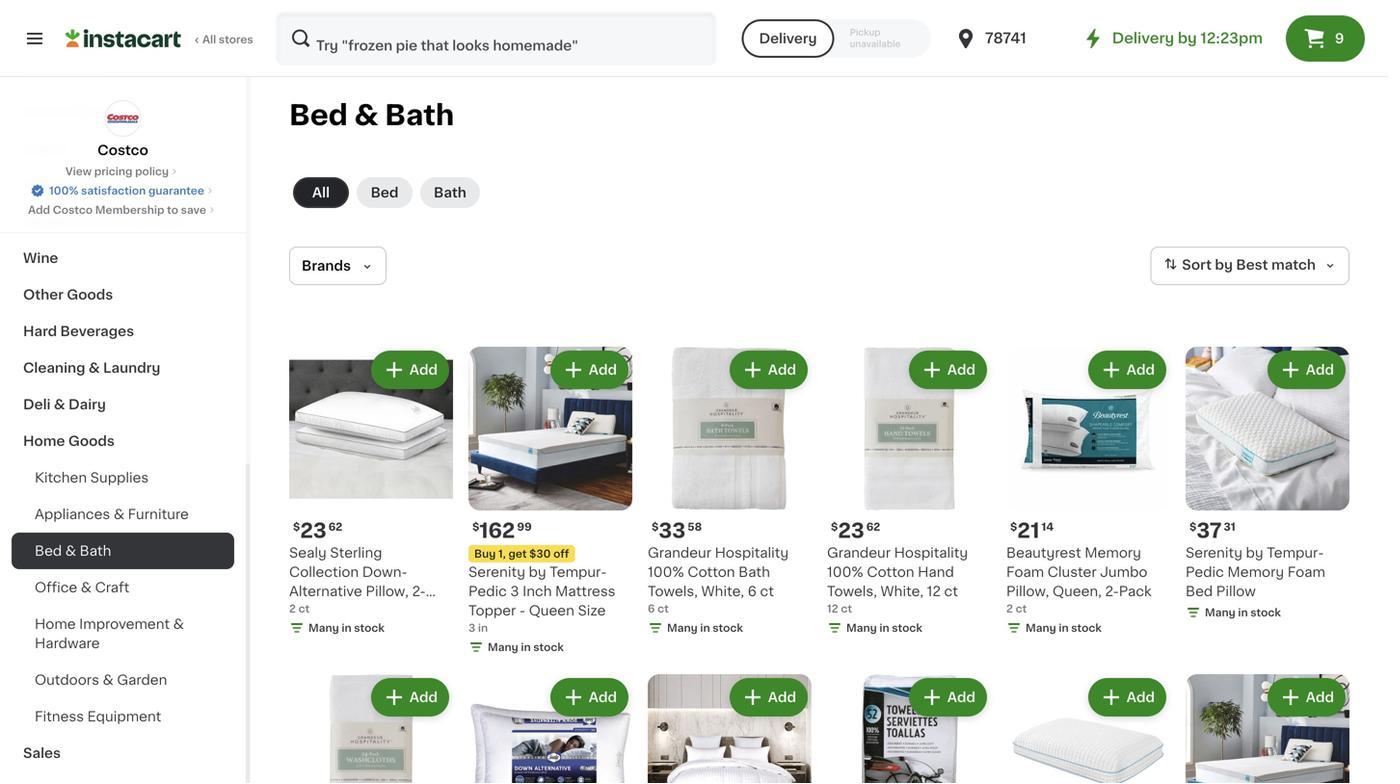 Task type: describe. For each thing, give the bounding box(es) containing it.
2 inside beautyrest memory foam cluster jumbo pillow, queen, 2-pack 2 ct
[[1006, 604, 1013, 615]]

62 for sealy sterling collection down- alternative pillow, 2- pack
[[328, 522, 342, 533]]

appliances & furniture link
[[12, 496, 234, 533]]

other goods link
[[12, 277, 234, 313]]

stock down sealy sterling collection down- alternative pillow, 2- pack
[[354, 623, 384, 634]]

stores
[[219, 34, 253, 45]]

many for 6
[[667, 623, 698, 634]]

kitchen supplies link
[[12, 460, 234, 496]]

31
[[1224, 522, 1236, 533]]

$ for grandeur hospitality 100% cotton hand towels, white, 12 ct
[[831, 522, 838, 533]]

2 ct
[[289, 604, 310, 615]]

78741
[[985, 31, 1026, 45]]

deli
[[23, 398, 51, 412]]

goods for home goods
[[68, 435, 115, 448]]

goods for paper goods
[[67, 178, 113, 192]]

paper goods link
[[12, 167, 234, 203]]

all link
[[293, 177, 349, 208]]

many in stock down alternative
[[308, 623, 384, 634]]

cotton for 23
[[867, 566, 914, 579]]

$30
[[529, 549, 551, 560]]

serenity for memory
[[1186, 547, 1243, 560]]

buy 1, get $30 off
[[474, 549, 569, 560]]

appliances
[[35, 508, 110, 521]]

white, for 33
[[701, 585, 744, 599]]

supplies
[[90, 471, 149, 485]]

& for beer & cider link
[[59, 105, 70, 119]]

162
[[479, 521, 515, 541]]

many in stock down pillow
[[1205, 608, 1281, 618]]

bed inside serenity by tempur- pedic memory foam bed pillow
[[1186, 585, 1213, 599]]

100% satisfaction guarantee button
[[30, 179, 216, 199]]

product group containing 21
[[1006, 347, 1170, 640]]

topper
[[468, 604, 516, 618]]

pack
[[289, 604, 322, 618]]

outdoors
[[35, 674, 99, 687]]

kitchen
[[35, 471, 87, 485]]

towels, for 33
[[648, 585, 698, 599]]

delivery for delivery by 12:23pm
[[1112, 31, 1174, 45]]

cleaning
[[23, 361, 85, 375]]

policy
[[135, 166, 169, 177]]

to
[[167, 205, 178, 215]]

58
[[688, 522, 702, 533]]

bed & bath link
[[12, 533, 234, 570]]

$ 33 58
[[652, 521, 702, 541]]

foam inside serenity by tempur- pedic memory foam bed pillow
[[1288, 566, 1325, 579]]

queen,
[[1053, 585, 1102, 599]]

sealy sterling collection down- alternative pillow, 2- pack
[[289, 547, 426, 618]]

office & craft
[[35, 581, 129, 595]]

add inside add costco membership to save link
[[28, 205, 50, 215]]

$ for grandeur hospitality 100% cotton bath towels, white, 6 ct
[[652, 522, 659, 533]]

& for office & craft link
[[81, 581, 92, 595]]

78741 button
[[954, 12, 1070, 66]]

home for home improvement & hardware
[[35, 618, 76, 631]]

cider
[[74, 105, 112, 119]]

99
[[517, 522, 532, 533]]

pillow, for down-
[[366, 585, 409, 599]]

12:23pm
[[1200, 31, 1263, 45]]

& for deli & dairy link
[[54, 398, 65, 412]]

beautyrest memory foam cluster jumbo pillow, queen, 2-pack 2 ct
[[1006, 547, 1152, 615]]

all stores link
[[66, 12, 254, 66]]

hospitality for 33
[[715, 547, 789, 560]]

wine
[[23, 252, 58, 265]]

many for queen
[[488, 642, 518, 653]]

bed link
[[357, 177, 413, 208]]

hardware
[[35, 637, 100, 651]]

tempur- for inch
[[550, 566, 607, 579]]

foam inside beautyrest memory foam cluster jumbo pillow, queen, 2-pack 2 ct
[[1006, 566, 1044, 579]]

stock down pillow
[[1250, 608, 1281, 618]]

home for home goods
[[23, 435, 65, 448]]

many for 2
[[1026, 623, 1056, 634]]

1 horizontal spatial bed & bath
[[289, 102, 454, 129]]

& for outdoors & garden link
[[103, 674, 114, 687]]

1 2 from the left
[[289, 604, 296, 615]]

1,
[[498, 549, 506, 560]]

100% for 23
[[827, 566, 863, 579]]

view pricing policy
[[65, 166, 169, 177]]

$ for serenity by tempur- pedic memory foam bed pillow
[[1190, 522, 1197, 533]]

improvement
[[79, 618, 170, 631]]

many in stock for queen
[[488, 642, 564, 653]]

add costco membership to save link
[[28, 202, 218, 218]]

& inside "home improvement & hardware"
[[173, 618, 184, 631]]

off
[[553, 549, 569, 560]]

best
[[1236, 259, 1268, 272]]

hard beverages link
[[12, 313, 234, 350]]

many in stock for 2
[[1026, 623, 1102, 634]]

100% for 33
[[648, 566, 684, 579]]

pillow
[[1216, 585, 1256, 599]]

alternative
[[289, 585, 362, 599]]

jumbo
[[1100, 566, 1148, 579]]

dairy
[[68, 398, 106, 412]]

white, for 23
[[881, 585, 923, 599]]

towels, for 23
[[827, 585, 877, 599]]

beer & cider link
[[12, 94, 234, 130]]

$ for sealy sterling collection down- alternative pillow, 2- pack
[[293, 522, 300, 533]]

garden
[[117, 674, 167, 687]]

grandeur for 23
[[827, 547, 891, 560]]

bed up office
[[35, 545, 62, 558]]

product group containing 162
[[468, 347, 632, 659]]

sort by
[[1182, 259, 1233, 272]]

by for delivery by 12:23pm
[[1178, 31, 1197, 45]]

brands
[[302, 259, 351, 273]]

sterling
[[330, 547, 382, 560]]

all stores
[[202, 34, 253, 45]]

62 for grandeur hospitality 100% cotton hand towels, white, 12 ct
[[866, 522, 880, 533]]

& for appliances & furniture link
[[114, 508, 124, 521]]

beverages
[[60, 325, 134, 338]]

hand
[[918, 566, 954, 579]]

office & craft link
[[12, 570, 234, 606]]

pricing
[[94, 166, 132, 177]]

product group containing 33
[[648, 347, 812, 640]]

fitness
[[35, 710, 84, 724]]

equipment
[[87, 710, 161, 724]]

9
[[1335, 32, 1344, 45]]

bath link
[[420, 177, 480, 208]]

100% satisfaction guarantee
[[49, 186, 204, 196]]

health
[[23, 215, 69, 228]]

delivery for delivery
[[759, 32, 817, 45]]

1 vertical spatial 6
[[648, 604, 655, 615]]

pack
[[1119, 585, 1152, 599]]

all for all stores
[[202, 34, 216, 45]]

home improvement & hardware link
[[12, 606, 234, 662]]

beautyrest
[[1006, 547, 1081, 560]]

0 vertical spatial 12
[[927, 585, 941, 599]]

grandeur hospitality 100% cotton hand towels, white, 12 ct 12 ct
[[827, 547, 968, 615]]

cleaning & laundry link
[[12, 350, 234, 387]]

14
[[1042, 522, 1054, 533]]

bed right the all link
[[371, 186, 399, 200]]

in for grandeur hospitality 100% cotton bath towels, white, 6 ct
[[700, 623, 710, 634]]

costco logo image
[[105, 100, 141, 137]]

match
[[1271, 259, 1316, 272]]

many down pack
[[308, 623, 339, 634]]

serenity for 3
[[468, 566, 525, 579]]



Task type: vqa. For each thing, say whether or not it's contained in the screenshot.


Task type: locate. For each thing, give the bounding box(es) containing it.
& left 'garden'
[[103, 674, 114, 687]]

0 vertical spatial tempur-
[[1267, 547, 1324, 560]]

$ inside "$ 21 14"
[[1010, 522, 1017, 533]]

home inside "home improvement & hardware"
[[35, 618, 76, 631]]

all left bed link
[[312, 186, 330, 200]]

in down "topper" on the left
[[478, 623, 488, 634]]

1 horizontal spatial cotton
[[867, 566, 914, 579]]

home up hardware
[[35, 618, 76, 631]]

1 horizontal spatial towels,
[[827, 585, 877, 599]]

tempur- inside serenity by tempur- pedic memory foam bed pillow
[[1267, 547, 1324, 560]]

in down "grandeur hospitality 100% cotton bath towels, white, 6 ct 6 ct"
[[700, 623, 710, 634]]

paper
[[23, 178, 64, 192]]

tempur- for foam
[[1267, 547, 1324, 560]]

stock
[[1250, 608, 1281, 618], [354, 623, 384, 634], [713, 623, 743, 634], [892, 623, 922, 634], [1071, 623, 1102, 634], [533, 642, 564, 653]]

deli & dairy
[[23, 398, 106, 412]]

hospitality for 23
[[894, 547, 968, 560]]

buy
[[474, 549, 496, 560]]

& down the supplies
[[114, 508, 124, 521]]

many down "queen,"
[[1026, 623, 1056, 634]]

2 23 from the left
[[838, 521, 864, 541]]

2 grandeur from the left
[[827, 547, 891, 560]]

$ 23 62 up grandeur hospitality 100% cotton hand towels, white, 12 ct 12 ct
[[831, 521, 880, 541]]

$ 37 31
[[1190, 521, 1236, 541]]

0 horizontal spatial $ 23 62
[[293, 521, 342, 541]]

sales link
[[12, 735, 234, 772]]

pedic up pillow
[[1186, 566, 1224, 579]]

goods inside 'link'
[[67, 178, 113, 192]]

0 horizontal spatial towels,
[[648, 585, 698, 599]]

2 vertical spatial goods
[[68, 435, 115, 448]]

memory up the jumbo
[[1085, 547, 1141, 560]]

in down grandeur hospitality 100% cotton hand towels, white, 12 ct 12 ct
[[879, 623, 889, 634]]

bed up the all link
[[289, 102, 348, 129]]

1 white, from the left
[[701, 585, 744, 599]]

costco inside add costco membership to save link
[[53, 205, 93, 215]]

memory up pillow
[[1228, 566, 1284, 579]]

1 pillow, from the left
[[366, 585, 409, 599]]

2 hospitality from the left
[[894, 547, 968, 560]]

0 horizontal spatial white,
[[701, 585, 744, 599]]

costco link
[[98, 100, 148, 160]]

bed
[[289, 102, 348, 129], [371, 186, 399, 200], [35, 545, 62, 558], [1186, 585, 1213, 599]]

delivery
[[1112, 31, 1174, 45], [759, 32, 817, 45]]

product group
[[289, 347, 453, 640], [468, 347, 632, 659], [648, 347, 812, 640], [827, 347, 991, 640], [1006, 347, 1170, 640], [1186, 347, 1350, 625], [289, 675, 453, 784], [468, 675, 632, 784], [648, 675, 812, 784], [827, 675, 991, 784], [1006, 675, 1170, 784], [1186, 675, 1350, 784]]

1 horizontal spatial all
[[312, 186, 330, 200]]

delivery inside delivery by 12:23pm link
[[1112, 31, 1174, 45]]

beer
[[23, 105, 56, 119]]

& up bed link
[[354, 102, 378, 129]]

costco down paper goods
[[53, 205, 93, 215]]

cotton inside grandeur hospitality 100% cotton hand towels, white, 12 ct 12 ct
[[867, 566, 914, 579]]

in down "queen,"
[[1059, 623, 1069, 634]]

pedic for topper
[[468, 585, 507, 599]]

0 vertical spatial 6
[[748, 585, 757, 599]]

by up pillow
[[1246, 547, 1263, 560]]

sort
[[1182, 259, 1212, 272]]

get
[[508, 549, 527, 560]]

liquor link
[[12, 130, 234, 167]]

goods down view
[[67, 178, 113, 192]]

4 $ from the left
[[831, 522, 838, 533]]

towels,
[[648, 585, 698, 599], [827, 585, 877, 599]]

in down pillow
[[1238, 608, 1248, 618]]

23
[[300, 521, 327, 541], [838, 521, 864, 541]]

delivery by 12:23pm
[[1112, 31, 1263, 45]]

0 horizontal spatial pillow,
[[366, 585, 409, 599]]

many down "grandeur hospitality 100% cotton bath towels, white, 6 ct 6 ct"
[[667, 623, 698, 634]]

0 vertical spatial goods
[[67, 178, 113, 192]]

1 vertical spatial all
[[312, 186, 330, 200]]

1 horizontal spatial white,
[[881, 585, 923, 599]]

stock down queen
[[533, 642, 564, 653]]

1 horizontal spatial 2-
[[1105, 585, 1119, 599]]

by inside serenity by tempur- pedic 3 inch mattress topper - queen size 3 in
[[529, 566, 546, 579]]

0 vertical spatial all
[[202, 34, 216, 45]]

cotton down 58
[[688, 566, 735, 579]]

inch
[[523, 585, 552, 599]]

0 horizontal spatial 2
[[289, 604, 296, 615]]

Search field
[[278, 13, 715, 64]]

2 cotton from the left
[[867, 566, 914, 579]]

2 horizontal spatial 100%
[[827, 566, 863, 579]]

costco up view pricing policy link at the top of the page
[[98, 144, 148, 157]]

1 horizontal spatial $ 23 62
[[831, 521, 880, 541]]

1 hospitality from the left
[[715, 547, 789, 560]]

many down grandeur hospitality 100% cotton hand towels, white, 12 ct 12 ct
[[846, 623, 877, 634]]

1 $ from the left
[[293, 522, 300, 533]]

many in stock down grandeur hospitality 100% cotton hand towels, white, 12 ct 12 ct
[[846, 623, 922, 634]]

1 23 from the left
[[300, 521, 327, 541]]

white, inside grandeur hospitality 100% cotton hand towels, white, 12 ct 12 ct
[[881, 585, 923, 599]]

goods up kitchen supplies
[[68, 435, 115, 448]]

best match
[[1236, 259, 1316, 272]]

by inside serenity by tempur- pedic memory foam bed pillow
[[1246, 547, 1263, 560]]

0 horizontal spatial 23
[[300, 521, 327, 541]]

$ inside the $ 162 99
[[472, 522, 479, 533]]

deli & dairy link
[[12, 387, 234, 423]]

0 horizontal spatial all
[[202, 34, 216, 45]]

wine link
[[12, 240, 234, 277]]

memory inside serenity by tempur- pedic memory foam bed pillow
[[1228, 566, 1284, 579]]

1 grandeur from the left
[[648, 547, 711, 560]]

guarantee
[[148, 186, 204, 196]]

serenity
[[1186, 547, 1243, 560], [468, 566, 525, 579]]

collection
[[289, 566, 359, 579]]

2 $ from the left
[[472, 522, 479, 533]]

grandeur for 33
[[648, 547, 711, 560]]

1 cotton from the left
[[688, 566, 735, 579]]

memory inside beautyrest memory foam cluster jumbo pillow, queen, 2-pack 2 ct
[[1085, 547, 1141, 560]]

0 horizontal spatial 100%
[[49, 186, 79, 196]]

100% inside grandeur hospitality 100% cotton hand towels, white, 12 ct 12 ct
[[827, 566, 863, 579]]

tempur-
[[1267, 547, 1324, 560], [550, 566, 607, 579]]

pillow, inside sealy sterling collection down- alternative pillow, 2- pack
[[366, 585, 409, 599]]

6
[[748, 585, 757, 599], [648, 604, 655, 615]]

health & personal care
[[23, 215, 185, 228]]

paper goods
[[23, 178, 113, 192]]

2 towels, from the left
[[827, 585, 877, 599]]

$ 23 62 up sealy
[[293, 521, 342, 541]]

ct inside beautyrest memory foam cluster jumbo pillow, queen, 2-pack 2 ct
[[1016, 604, 1027, 615]]

instacart logo image
[[66, 27, 181, 50]]

& for bed & bath link
[[65, 545, 76, 558]]

1 horizontal spatial 23
[[838, 521, 864, 541]]

by right sort
[[1215, 259, 1233, 272]]

1 horizontal spatial 100%
[[648, 566, 684, 579]]

0 vertical spatial pedic
[[1186, 566, 1224, 579]]

1 vertical spatial home
[[35, 618, 76, 631]]

serenity by tempur- pedic 3 inch mattress topper - queen size 3 in
[[468, 566, 616, 634]]

white,
[[701, 585, 744, 599], [881, 585, 923, 599]]

hospitality inside grandeur hospitality 100% cotton hand towels, white, 12 ct 12 ct
[[894, 547, 968, 560]]

2 down alternative
[[289, 604, 296, 615]]

cotton inside "grandeur hospitality 100% cotton bath towels, white, 6 ct 6 ct"
[[688, 566, 735, 579]]

in down -
[[521, 642, 531, 653]]

0 vertical spatial costco
[[98, 144, 148, 157]]

0 vertical spatial 3
[[510, 585, 519, 599]]

1 foam from the left
[[1006, 566, 1044, 579]]

stock for 2
[[1071, 623, 1102, 634]]

pillow, inside beautyrest memory foam cluster jumbo pillow, queen, 2-pack 2 ct
[[1006, 585, 1049, 599]]

$ up sealy
[[293, 522, 300, 533]]

$ for beautyrest memory foam cluster jumbo pillow, queen, 2-pack
[[1010, 522, 1017, 533]]

pedic inside serenity by tempur- pedic 3 inch mattress topper - queen size 3 in
[[468, 585, 507, 599]]

1 vertical spatial 12
[[827, 604, 838, 615]]

stock down grandeur hospitality 100% cotton hand towels, white, 12 ct 12 ct
[[892, 623, 922, 634]]

in for sealy sterling collection down- alternative pillow, 2- pack
[[342, 623, 351, 634]]

many
[[1205, 608, 1235, 618], [308, 623, 339, 634], [667, 623, 698, 634], [846, 623, 877, 634], [1026, 623, 1056, 634], [488, 642, 518, 653]]

23 for sealy sterling collection down- alternative pillow, 2- pack
[[300, 521, 327, 541]]

0 horizontal spatial foam
[[1006, 566, 1044, 579]]

62 up the sterling
[[328, 522, 342, 533]]

outdoors & garden link
[[12, 662, 234, 699]]

1 vertical spatial costco
[[53, 205, 93, 215]]

100% inside "grandeur hospitality 100% cotton bath towels, white, 6 ct 6 ct"
[[648, 566, 684, 579]]

bath
[[385, 102, 454, 129], [434, 186, 466, 200], [80, 545, 111, 558], [738, 566, 770, 579]]

craft
[[95, 581, 129, 595]]

$ inside $ 33 58
[[652, 522, 659, 533]]

hospitality inside "grandeur hospitality 100% cotton bath towels, white, 6 ct 6 ct"
[[715, 547, 789, 560]]

$ left 31
[[1190, 522, 1197, 533]]

100% inside button
[[49, 186, 79, 196]]

3 left inch on the bottom of page
[[510, 585, 519, 599]]

care
[[151, 215, 185, 228]]

1 $ 23 62 from the left
[[293, 521, 342, 541]]

1 vertical spatial pedic
[[468, 585, 507, 599]]

delivery by 12:23pm link
[[1081, 27, 1263, 50]]

1 62 from the left
[[328, 522, 342, 533]]

1 horizontal spatial foam
[[1288, 566, 1325, 579]]

many down pillow
[[1205, 608, 1235, 618]]

many in stock down "grandeur hospitality 100% cotton bath towels, white, 6 ct 6 ct"
[[667, 623, 743, 634]]

all
[[202, 34, 216, 45], [312, 186, 330, 200]]

pedic inside serenity by tempur- pedic memory foam bed pillow
[[1186, 566, 1224, 579]]

goods for other goods
[[67, 288, 113, 302]]

$ up grandeur hospitality 100% cotton hand towels, white, 12 ct 12 ct
[[831, 522, 838, 533]]

& right beer
[[59, 105, 70, 119]]

home improvement & hardware
[[35, 618, 184, 651]]

health & personal care link
[[12, 203, 234, 240]]

Best match Sort by field
[[1150, 247, 1350, 285]]

$ up buy
[[472, 522, 479, 533]]

$ 162 99
[[472, 521, 532, 541]]

2 2 from the left
[[1006, 604, 1013, 615]]

stock for 12
[[892, 623, 922, 634]]

62 up grandeur hospitality 100% cotton hand towels, white, 12 ct 12 ct
[[866, 522, 880, 533]]

serenity inside serenity by tempur- pedic 3 inch mattress topper - queen size 3 in
[[468, 566, 525, 579]]

serenity down 1,
[[468, 566, 525, 579]]

delivery button
[[742, 19, 834, 58]]

2 2- from the left
[[1105, 585, 1119, 599]]

23 up grandeur hospitality 100% cotton hand towels, white, 12 ct 12 ct
[[838, 521, 864, 541]]

1 horizontal spatial grandeur
[[827, 547, 891, 560]]

size
[[578, 604, 606, 618]]

& down beverages
[[89, 361, 100, 375]]

stock for queen
[[533, 642, 564, 653]]

white, down hand
[[881, 585, 923, 599]]

home down deli
[[23, 435, 65, 448]]

serenity down $ 37 31
[[1186, 547, 1243, 560]]

0 vertical spatial bed & bath
[[289, 102, 454, 129]]

1 horizontal spatial 6
[[748, 585, 757, 599]]

None search field
[[276, 12, 717, 66]]

0 horizontal spatial serenity
[[468, 566, 525, 579]]

many in stock
[[1205, 608, 1281, 618], [308, 623, 384, 634], [667, 623, 743, 634], [846, 623, 922, 634], [1026, 623, 1102, 634], [488, 642, 564, 653]]

bed & bath up bed link
[[289, 102, 454, 129]]

grandeur inside grandeur hospitality 100% cotton hand towels, white, 12 ct 12 ct
[[827, 547, 891, 560]]

100% down view
[[49, 186, 79, 196]]

grandeur inside "grandeur hospitality 100% cotton bath towels, white, 6 ct 6 ct"
[[648, 547, 711, 560]]

fitness equipment
[[35, 710, 161, 724]]

2 white, from the left
[[881, 585, 923, 599]]

33
[[659, 521, 686, 541]]

1 horizontal spatial delivery
[[1112, 31, 1174, 45]]

& down appliances
[[65, 545, 76, 558]]

stock down "queen,"
[[1071, 623, 1102, 634]]

62
[[328, 522, 342, 533], [866, 522, 880, 533]]

bed left pillow
[[1186, 585, 1213, 599]]

1 horizontal spatial pedic
[[1186, 566, 1224, 579]]

-
[[519, 604, 525, 618]]

37
[[1197, 521, 1222, 541]]

0 horizontal spatial cotton
[[688, 566, 735, 579]]

ct
[[760, 585, 774, 599], [944, 585, 958, 599], [298, 604, 310, 615], [658, 604, 669, 615], [841, 604, 852, 615], [1016, 604, 1027, 615]]

pillow, for cluster
[[1006, 585, 1049, 599]]

0 horizontal spatial 2-
[[412, 585, 426, 599]]

1 vertical spatial memory
[[1228, 566, 1284, 579]]

& right improvement
[[173, 618, 184, 631]]

bed & bath down appliances
[[35, 545, 111, 558]]

service type group
[[742, 19, 931, 58]]

many down "topper" on the left
[[488, 642, 518, 653]]

1 vertical spatial bed & bath
[[35, 545, 111, 558]]

bath inside "grandeur hospitality 100% cotton bath towels, white, 6 ct 6 ct"
[[738, 566, 770, 579]]

white, down 58
[[701, 585, 744, 599]]

0 horizontal spatial memory
[[1085, 547, 1141, 560]]

pillow, down beautyrest
[[1006, 585, 1049, 599]]

3 $ from the left
[[652, 522, 659, 533]]

2- inside beautyrest memory foam cluster jumbo pillow, queen, 2-pack 2 ct
[[1105, 585, 1119, 599]]

& for cleaning & laundry link
[[89, 361, 100, 375]]

by left 12:23pm
[[1178, 31, 1197, 45]]

2 62 from the left
[[866, 522, 880, 533]]

$ left 58
[[652, 522, 659, 533]]

1 2- from the left
[[412, 585, 426, 599]]

view pricing policy link
[[65, 164, 180, 179]]

& for health & personal care link
[[73, 215, 84, 228]]

sales
[[23, 747, 61, 761]]

0 horizontal spatial costco
[[53, 205, 93, 215]]

0 vertical spatial memory
[[1085, 547, 1141, 560]]

many in stock for 6
[[667, 623, 743, 634]]

1 towels, from the left
[[648, 585, 698, 599]]

many in stock for 12
[[846, 623, 922, 634]]

0 horizontal spatial hospitality
[[715, 547, 789, 560]]

furniture
[[128, 508, 189, 521]]

electronics link
[[12, 57, 234, 94]]

pedic for pillow
[[1186, 566, 1224, 579]]

100% down 33
[[648, 566, 684, 579]]

0 horizontal spatial bed & bath
[[35, 545, 111, 558]]

1 vertical spatial serenity
[[468, 566, 525, 579]]

23 up sealy
[[300, 521, 327, 541]]

many for 12
[[846, 623, 877, 634]]

0 vertical spatial home
[[23, 435, 65, 448]]

1 vertical spatial 3
[[468, 623, 475, 634]]

stock for 6
[[713, 623, 743, 634]]

pillow, down the down-
[[366, 585, 409, 599]]

6 $ from the left
[[1190, 522, 1197, 533]]

product group containing 37
[[1186, 347, 1350, 625]]

in inside serenity by tempur- pedic 3 inch mattress topper - queen size 3 in
[[478, 623, 488, 634]]

memory
[[1085, 547, 1141, 560], [1228, 566, 1284, 579]]

in down alternative
[[342, 623, 351, 634]]

$ inside $ 37 31
[[1190, 522, 1197, 533]]

& left craft
[[81, 581, 92, 595]]

all left stores
[[202, 34, 216, 45]]

stock down "grandeur hospitality 100% cotton bath towels, white, 6 ct 6 ct"
[[713, 623, 743, 634]]

2-
[[412, 585, 426, 599], [1105, 585, 1119, 599]]

0 vertical spatial serenity
[[1186, 547, 1243, 560]]

1 vertical spatial tempur-
[[550, 566, 607, 579]]

1 horizontal spatial 3
[[510, 585, 519, 599]]

electronics
[[23, 68, 102, 82]]

delivery inside delivery button
[[759, 32, 817, 45]]

hard beverages
[[23, 325, 134, 338]]

cleaning & laundry
[[23, 361, 160, 375]]

white, inside "grandeur hospitality 100% cotton bath towels, white, 6 ct 6 ct"
[[701, 585, 744, 599]]

2 $ 23 62 from the left
[[831, 521, 880, 541]]

1 horizontal spatial 12
[[927, 585, 941, 599]]

cotton for 33
[[688, 566, 735, 579]]

many in stock down -
[[488, 642, 564, 653]]

in for grandeur hospitality 100% cotton hand towels, white, 12 ct
[[879, 623, 889, 634]]

1 horizontal spatial 2
[[1006, 604, 1013, 615]]

& right deli
[[54, 398, 65, 412]]

other
[[23, 288, 64, 302]]

towels, inside "grandeur hospitality 100% cotton bath towels, white, 6 ct 6 ct"
[[648, 585, 698, 599]]

0 horizontal spatial delivery
[[759, 32, 817, 45]]

1 horizontal spatial 62
[[866, 522, 880, 533]]

0 horizontal spatial 3
[[468, 623, 475, 634]]

by
[[1178, 31, 1197, 45], [1215, 259, 1233, 272], [1246, 547, 1263, 560], [529, 566, 546, 579]]

cotton left hand
[[867, 566, 914, 579]]

home goods
[[23, 435, 115, 448]]

cluster
[[1048, 566, 1097, 579]]

by for serenity by tempur- pedic 3 inch mattress topper - queen size 3 in
[[529, 566, 546, 579]]

other goods
[[23, 288, 113, 302]]

pedic up "topper" on the left
[[468, 585, 507, 599]]

3 down "topper" on the left
[[468, 623, 475, 634]]

0 horizontal spatial pedic
[[468, 585, 507, 599]]

home goods link
[[12, 423, 234, 460]]

0 horizontal spatial tempur-
[[550, 566, 607, 579]]

3
[[510, 585, 519, 599], [468, 623, 475, 634]]

by inside field
[[1215, 259, 1233, 272]]

add costco membership to save
[[28, 205, 206, 215]]

$ 23 62 for grandeur hospitality 100% cotton hand towels, white, 12 ct
[[831, 521, 880, 541]]

foam
[[1006, 566, 1044, 579], [1288, 566, 1325, 579]]

goods up beverages
[[67, 288, 113, 302]]

$ 23 62 for sealy sterling collection down- alternative pillow, 2- pack
[[293, 521, 342, 541]]

100%
[[49, 186, 79, 196], [648, 566, 684, 579], [827, 566, 863, 579]]

2 pillow, from the left
[[1006, 585, 1049, 599]]

1 horizontal spatial pillow,
[[1006, 585, 1049, 599]]

2- inside sealy sterling collection down- alternative pillow, 2- pack
[[412, 585, 426, 599]]

by for sort by
[[1215, 259, 1233, 272]]

tempur- inside serenity by tempur- pedic 3 inch mattress topper - queen size 3 in
[[550, 566, 607, 579]]

1 horizontal spatial costco
[[98, 144, 148, 157]]

in for serenity by tempur- pedic 3 inch mattress topper - queen size
[[521, 642, 531, 653]]

1 horizontal spatial tempur-
[[1267, 547, 1324, 560]]

0 horizontal spatial 12
[[827, 604, 838, 615]]

add
[[28, 205, 50, 215], [409, 363, 438, 377], [589, 363, 617, 377], [768, 363, 796, 377], [947, 363, 976, 377], [1127, 363, 1155, 377], [1306, 363, 1334, 377], [409, 691, 438, 705], [589, 691, 617, 705], [768, 691, 796, 705], [947, 691, 976, 705], [1127, 691, 1155, 705], [1306, 691, 1334, 705]]

&
[[354, 102, 378, 129], [59, 105, 70, 119], [73, 215, 84, 228], [89, 361, 100, 375], [54, 398, 65, 412], [114, 508, 124, 521], [65, 545, 76, 558], [81, 581, 92, 595], [173, 618, 184, 631], [103, 674, 114, 687]]

$
[[293, 522, 300, 533], [472, 522, 479, 533], [652, 522, 659, 533], [831, 522, 838, 533], [1010, 522, 1017, 533], [1190, 522, 1197, 533]]

0 horizontal spatial 6
[[648, 604, 655, 615]]

serenity inside serenity by tempur- pedic memory foam bed pillow
[[1186, 547, 1243, 560]]

towels, inside grandeur hospitality 100% cotton hand towels, white, 12 ct 12 ct
[[827, 585, 877, 599]]

in for beautyrest memory foam cluster jumbo pillow, queen, 2-pack
[[1059, 623, 1069, 634]]

1 horizontal spatial memory
[[1228, 566, 1284, 579]]

2 down beautyrest
[[1006, 604, 1013, 615]]

many in stock down "queen,"
[[1026, 623, 1102, 634]]

0 horizontal spatial grandeur
[[648, 547, 711, 560]]

0 horizontal spatial 62
[[328, 522, 342, 533]]

$ left 14
[[1010, 522, 1017, 533]]

all for all
[[312, 186, 330, 200]]

1 vertical spatial goods
[[67, 288, 113, 302]]

fitness equipment link
[[12, 699, 234, 735]]

membership
[[95, 205, 164, 215]]

2 foam from the left
[[1288, 566, 1325, 579]]

down-
[[362, 566, 407, 579]]

1 horizontal spatial hospitality
[[894, 547, 968, 560]]

23 for grandeur hospitality 100% cotton hand towels, white, 12 ct
[[838, 521, 864, 541]]

& right health
[[73, 215, 84, 228]]

by down $30
[[529, 566, 546, 579]]

by for serenity by tempur- pedic memory foam bed pillow
[[1246, 547, 1263, 560]]

100% left hand
[[827, 566, 863, 579]]

5 $ from the left
[[1010, 522, 1017, 533]]

1 horizontal spatial serenity
[[1186, 547, 1243, 560]]



